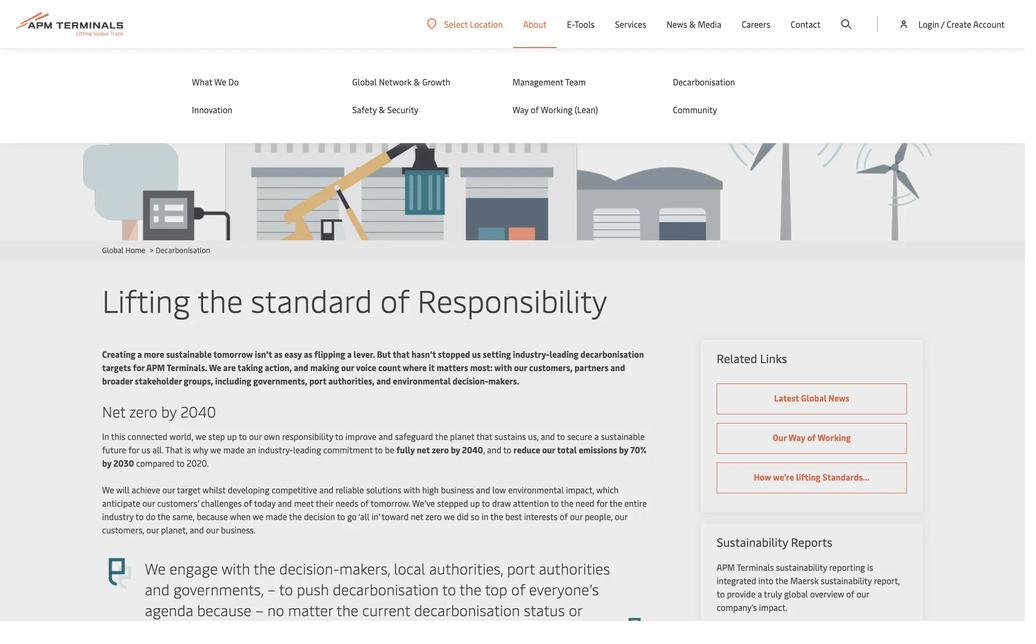 Task type: describe. For each thing, give the bounding box(es) containing it.
2 vertical spatial decarbonisation
[[414, 600, 520, 621]]

e-tools
[[567, 18, 595, 30]]

1 vertical spatial decarbonisation
[[156, 245, 210, 256]]

with inside we engage with the decision-makers, local authorities, port authorities and governments, – to push decarbonisation to the top of everyone's agenda because – no matter the current decarbonisation status or maturity of other terminals, ports or countries, we are all in this together.
[[222, 559, 250, 579]]

tomorrow.
[[371, 498, 411, 510]]

way
[[513, 104, 529, 115]]

we've
[[412, 498, 435, 510]]

to up an
[[239, 431, 247, 443]]

report,
[[874, 575, 900, 587]]

industry- inside in this connected world, we step up to our own responsibility to improve and safeguard the planet that sustains us, and to secure a sustainable future for us all. that is why we made an industry-leading commitment to be
[[258, 444, 293, 456]]

e-
[[567, 18, 575, 30]]

the inside 'apm terminals sustainability reporting is integrated into the maersk sustainability report, to provide a truly global overview of our company's impact.'
[[776, 575, 789, 587]]

with inside creating a more sustainable tomorrow isn't as easy as flipping a lever. but that hasn't stopped us setting industry-leading decarbonisation targets for apm terminals. we are taking action, and making our voice count where it matters most: with our customers, partners and broader stakeholder groups, including governments, port authorities, and environmental decision-makers.
[[495, 362, 512, 374]]

decision- inside creating a more sustainable tomorrow isn't as easy as flipping a lever. but that hasn't stopped us setting industry-leading decarbonisation targets for apm terminals. we are taking action, and making our voice count where it matters most: with our customers, partners and broader stakeholder groups, including governments, port authorities, and environmental decision-makers.
[[453, 375, 489, 387]]

when
[[230, 511, 251, 523]]

countries,
[[387, 621, 452, 622]]

net inside we will achieve our target whilst developing competitive and reliable solutions with high business and low environmental impact, which anticipate our customers' challenges of today and meet their needs of tomorrow. we've stepped up to draw attention to the need for the entire industry to do the same, because when we made the decision to go 'all in' toward net zero we did so in the best interests of our people, our customers, our planet, and our business.
[[411, 511, 424, 523]]

safety & security link
[[352, 104, 491, 115]]

integrated
[[717, 575, 757, 587]]

a inside 'apm terminals sustainability reporting is integrated into the maersk sustainability report, to provide a truly global overview of our company's impact.'
[[758, 589, 762, 600]]

& for media
[[690, 18, 696, 30]]

that inside in this connected world, we step up to our own responsibility to improve and safeguard the planet that sustains us, and to secure a sustainable future for us all. that is why we made an industry-leading commitment to be
[[477, 431, 493, 443]]

management team link
[[513, 76, 652, 88]]

easy
[[285, 349, 302, 360]]

management
[[513, 76, 564, 88]]

0 vertical spatial zero
[[129, 402, 157, 422]]

management team
[[513, 76, 586, 88]]

stakeholder
[[135, 375, 182, 387]]

global home link
[[102, 245, 145, 256]]

compared to 2020.
[[134, 458, 211, 469]]

1 vertical spatial decarbonisation
[[333, 580, 439, 600]]

port inside we engage with the decision-makers, local authorities, port authorities and governments, – to push decarbonisation to the top of everyone's agenda because – no matter the current decarbonisation status or maturity of other terminals, ports or countries, we are all in this together.
[[507, 559, 535, 579]]

challenges
[[201, 498, 242, 510]]

lifting the standard of responsibility
[[102, 279, 608, 321]]

about button
[[523, 0, 547, 48]]

with inside we will achieve our target whilst developing competitive and reliable solutions with high business and low environmental impact, which anticipate our customers' challenges of today and meet their needs of tomorrow. we've stepped up to draw attention to the need for the entire industry to do the same, because when we made the decision to go 'all in' toward net zero we did so in the best interests of our people, our customers, our planet, and our business.
[[404, 484, 420, 496]]

way of working (lean)
[[513, 104, 598, 115]]

and left low
[[476, 484, 490, 496]]

count
[[378, 362, 401, 374]]

authorities, inside we engage with the decision-makers, local authorities, port authorities and governments, – to push decarbonisation to the top of everyone's agenda because – no matter the current decarbonisation status or maturity of other terminals, ports or countries, we are all in this together.
[[429, 559, 503, 579]]

we left do
[[214, 76, 226, 88]]

to left do in the bottom of the page
[[136, 511, 144, 523]]

reduce
[[514, 444, 540, 456]]

planet
[[450, 431, 475, 443]]

sustainability reports
[[717, 535, 833, 551]]

select location
[[444, 18, 503, 30]]

impact,
[[566, 484, 595, 496]]

sustainable inside creating a more sustainable tomorrow isn't as easy as flipping a lever. but that hasn't stopped us setting industry-leading decarbonisation targets for apm terminals. we are taking action, and making our voice count where it matters most: with our customers, partners and broader stakeholder groups, including governments, port authorities, and environmental decision-makers.
[[166, 349, 212, 360]]

entire
[[625, 498, 647, 510]]

and down competitive
[[278, 498, 292, 510]]

by left 70%
[[619, 444, 629, 456]]

services button
[[615, 0, 647, 48]]

we left did
[[444, 511, 455, 523]]

and up 'be' at the bottom left
[[379, 431, 393, 443]]

in inside we engage with the decision-makers, local authorities, port authorities and governments, – to push decarbonisation to the top of everyone's agenda because – no matter the current decarbonisation status or maturity of other terminals, ports or countries, we are all in this together.
[[522, 621, 534, 622]]

for inside creating a more sustainable tomorrow isn't as easy as flipping a lever. but that hasn't stopped us setting industry-leading decarbonisation targets for apm terminals. we are taking action, and making our voice count where it matters most: with our customers, partners and broader stakeholder groups, including governments, port authorities, and environmental decision-makers.
[[133, 362, 145, 374]]

0 vertical spatial –
[[267, 580, 276, 600]]

our down entire
[[615, 511, 628, 523]]

>
[[150, 245, 154, 256]]

1 vertical spatial 2040
[[462, 444, 483, 456]]

2 as from the left
[[304, 349, 313, 360]]

our inside in this connected world, we step up to our own responsibility to improve and safeguard the planet that sustains us, and to secure a sustainable future for us all. that is why we made an industry-leading commitment to be
[[249, 431, 262, 443]]

and down easy
[[294, 362, 309, 374]]

standard
[[251, 279, 373, 321]]

safeguard
[[395, 431, 433, 443]]

to up countries,
[[442, 580, 456, 600]]

terminals.
[[167, 362, 207, 374]]

industry- inside creating a more sustainable tomorrow isn't as easy as flipping a lever. but that hasn't stopped us setting industry-leading decarbonisation targets for apm terminals. we are taking action, and making our voice count where it matters most: with our customers, partners and broader stakeholder groups, including governments, port authorities, and environmental decision-makers.
[[513, 349, 550, 360]]

emissions
[[579, 444, 617, 456]]

decarbonisation image
[[0, 48, 1026, 241]]

sustainable inside in this connected world, we step up to our own responsibility to improve and safeguard the planet that sustains us, and to secure a sustainable future for us all. that is why we made an industry-leading commitment to be
[[601, 431, 645, 443]]

and right us,
[[541, 431, 555, 443]]

news
[[667, 18, 688, 30]]

sustainability
[[717, 535, 788, 551]]

1 horizontal spatial or
[[569, 600, 582, 621]]

be
[[385, 444, 395, 456]]

news & media
[[667, 18, 722, 30]]

in inside we will achieve our target whilst developing competitive and reliable solutions with high business and low environmental impact, which anticipate our customers' challenges of today and meet their needs of tomorrow. we've stepped up to draw attention to the need for the entire industry to do the same, because when we made the decision to go 'all in' toward net zero we did so in the best interests of our people, our customers, our planet, and our business.
[[482, 511, 489, 523]]

responsibility
[[418, 279, 608, 321]]

up inside in this connected world, we step up to our own responsibility to improve and safeguard the planet that sustains us, and to secure a sustainable future for us all. that is why we made an industry-leading commitment to be
[[227, 431, 237, 443]]

to up total
[[557, 431, 565, 443]]

we inside we engage with the decision-makers, local authorities, port authorities and governments, – to push decarbonisation to the top of everyone's agenda because – no matter the current decarbonisation status or maturity of other terminals, ports or countries, we are all in this together.
[[145, 559, 166, 579]]

1 vertical spatial –
[[255, 600, 264, 621]]

improve
[[346, 431, 377, 443]]

terminals
[[737, 562, 774, 574]]

broader
[[102, 375, 133, 387]]

overview
[[811, 589, 845, 600]]

innovation link
[[192, 104, 331, 115]]

to left 'draw'
[[482, 498, 490, 510]]

us inside creating a more sustainable tomorrow isn't as easy as flipping a lever. but that hasn't stopped us setting industry-leading decarbonisation targets for apm terminals. we are taking action, and making our voice count where it matters most: with our customers, partners and broader stakeholder groups, including governments, port authorities, and environmental decision-makers.
[[472, 349, 481, 360]]

voice
[[356, 362, 376, 374]]

making
[[310, 362, 339, 374]]

creating
[[102, 349, 136, 360]]

this inside in this connected world, we step up to our own responsibility to improve and safeguard the planet that sustains us, and to secure a sustainable future for us all. that is why we made an industry-leading commitment to be
[[111, 431, 125, 443]]

toward
[[382, 511, 409, 523]]

our down 'need'
[[570, 511, 583, 523]]

we down today
[[253, 511, 264, 523]]

together.
[[565, 621, 625, 622]]

home
[[126, 245, 145, 256]]

by down future
[[102, 458, 112, 469]]

a left 'lever.'
[[347, 349, 352, 360]]

solutions
[[366, 484, 402, 496]]

isn't
[[255, 349, 272, 360]]

port inside creating a more sustainable tomorrow isn't as easy as flipping a lever. but that hasn't stopped us setting industry-leading decarbonisation targets for apm terminals. we are taking action, and making our voice count where it matters most: with our customers, partners and broader stakeholder groups, including governments, port authorities, and environmental decision-makers.
[[309, 375, 327, 387]]

their
[[316, 498, 334, 510]]

did
[[457, 511, 469, 523]]

to up "commitment"
[[335, 431, 343, 443]]

to inside 'apm terminals sustainability reporting is integrated into the maersk sustainability report, to provide a truly global overview of our company's impact.'
[[717, 589, 725, 600]]

0 vertical spatial net
[[417, 444, 430, 456]]

interests
[[524, 511, 558, 523]]

governments, inside we engage with the decision-makers, local authorities, port authorities and governments, – to push decarbonisation to the top of everyone's agenda because – no matter the current decarbonisation status or maturity of other terminals, ports or countries, we are all in this together.
[[173, 580, 264, 600]]

safety
[[352, 104, 377, 115]]

more
[[144, 349, 164, 360]]

commitment
[[323, 444, 373, 456]]

decision
[[304, 511, 335, 523]]

lifting
[[102, 279, 190, 321]]

needs
[[336, 498, 359, 510]]

to left 'be' at the bottom left
[[375, 444, 383, 456]]

this inside we engage with the decision-makers, local authorities, port authorities and governments, – to push decarbonisation to the top of everyone's agenda because – no matter the current decarbonisation status or maturity of other terminals, ports or countries, we are all in this together.
[[538, 621, 562, 622]]

makers,
[[339, 559, 390, 579]]

related
[[717, 351, 758, 367]]

reports
[[791, 535, 833, 551]]

innovation
[[192, 104, 233, 115]]

our left voice
[[341, 362, 354, 374]]

partners
[[575, 362, 609, 374]]

achieve
[[132, 484, 160, 496]]

global
[[784, 589, 808, 600]]

team
[[565, 76, 586, 88]]

global for global network & growth
[[352, 76, 377, 88]]

into
[[759, 575, 774, 587]]

we will achieve our target whilst developing competitive and reliable solutions with high business and low environmental impact, which anticipate our customers' challenges of today and meet their needs of tomorrow. we've stepped up to draw attention to the need for the entire industry to do the same, because when we made the decision to go 'all in' toward net zero we did so in the best interests of our people, our customers, our planet, and our business.
[[102, 484, 647, 536]]

in this connected world, we step up to our own responsibility to improve and safeguard the planet that sustains us, and to secure a sustainable future for us all. that is why we made an industry-leading commitment to be
[[102, 431, 645, 456]]

stopped
[[438, 349, 470, 360]]

groups,
[[184, 375, 213, 387]]

our up do in the bottom of the page
[[142, 498, 155, 510]]

planet,
[[161, 525, 188, 536]]

authorities, inside creating a more sustainable tomorrow isn't as easy as flipping a lever. but that hasn't stopped us setting industry-leading decarbonisation targets for apm terminals. we are taking action, and making our voice count where it matters most: with our customers, partners and broader stakeholder groups, including governments, port authorities, and environmental decision-makers.
[[329, 375, 375, 387]]

no
[[267, 600, 284, 621]]

reporting
[[830, 562, 865, 574]]

are inside creating a more sustainable tomorrow isn't as easy as flipping a lever. but that hasn't stopped us setting industry-leading decarbonisation targets for apm terminals. we are taking action, and making our voice count where it matters most: with our customers, partners and broader stakeholder groups, including governments, port authorities, and environmental decision-makers.
[[223, 362, 236, 374]]

1 horizontal spatial &
[[414, 76, 420, 88]]

we inside creating a more sustainable tomorrow isn't as easy as flipping a lever. but that hasn't stopped us setting industry-leading decarbonisation targets for apm terminals. we are taking action, and making our voice count where it matters most: with our customers, partners and broader stakeholder groups, including governments, port authorities, and environmental decision-makers.
[[209, 362, 221, 374]]

for inside we will achieve our target whilst developing competitive and reliable solutions with high business and low environmental impact, which anticipate our customers' challenges of today and meet their needs of tomorrow. we've stepped up to draw attention to the need for the entire industry to do the same, because when we made the decision to go 'all in' toward net zero we did so in the best interests of our people, our customers, our planet, and our business.
[[597, 498, 608, 510]]

1 vertical spatial sustainability
[[821, 575, 872, 587]]

maturity
[[145, 621, 202, 622]]

environmental inside we will achieve our target whilst developing competitive and reliable solutions with high business and low environmental impact, which anticipate our customers' challenges of today and meet their needs of tomorrow. we've stepped up to draw attention to the need for the entire industry to do the same, because when we made the decision to go 'all in' toward net zero we did so in the best interests of our people, our customers, our planet, and our business.
[[508, 484, 564, 496]]

1 vertical spatial or
[[370, 621, 384, 622]]

including
[[215, 375, 251, 387]]

we up why
[[195, 431, 206, 443]]

decarbonisation inside creating a more sustainable tomorrow isn't as easy as flipping a lever. but that hasn't stopped us setting industry-leading decarbonisation targets for apm terminals. we are taking action, and making our voice count where it matters most: with our customers, partners and broader stakeholder groups, including governments, port authorities, and environmental decision-makers.
[[581, 349, 644, 360]]

attention
[[513, 498, 549, 510]]

net zero by 2040
[[102, 402, 216, 422]]

made inside we will achieve our target whilst developing competitive and reliable solutions with high business and low environmental impact, which anticipate our customers' challenges of today and meet their needs of tomorrow. we've stepped up to draw attention to the need for the entire industry to do the same, because when we made the decision to go 'all in' toward net zero we did so in the best interests of our people, our customers, our planet, and our business.
[[266, 511, 287, 523]]

so
[[471, 511, 480, 523]]



Task type: locate. For each thing, give the bounding box(es) containing it.
governments, inside creating a more sustainable tomorrow isn't as easy as flipping a lever. but that hasn't stopped us setting industry-leading decarbonisation targets for apm terminals. we are taking action, and making our voice count where it matters most: with our customers, partners and broader stakeholder groups, including governments, port authorities, and environmental decision-makers.
[[253, 375, 308, 387]]

2020.
[[187, 458, 209, 469]]

to down that
[[176, 458, 185, 469]]

leading up the partners
[[550, 349, 579, 360]]

0 horizontal spatial sustainable
[[166, 349, 212, 360]]

we
[[214, 76, 226, 88], [209, 362, 221, 374], [102, 484, 114, 496], [145, 559, 166, 579]]

need
[[576, 498, 595, 510]]

because up the 'other'
[[197, 600, 252, 621]]

apm inside 'apm terminals sustainability reporting is integrated into the maersk sustainability report, to provide a truly global overview of our company's impact.'
[[717, 562, 735, 574]]

0 vertical spatial environmental
[[393, 375, 451, 387]]

1 horizontal spatial decarbonisation
[[673, 76, 735, 88]]

0 vertical spatial industry-
[[513, 349, 550, 360]]

made down today
[[266, 511, 287, 523]]

decision- inside we engage with the decision-makers, local authorities, port authorities and governments, – to push decarbonisation to the top of everyone's agenda because – no matter the current decarbonisation status or maturity of other terminals, ports or countries, we are all in this together.
[[279, 559, 339, 579]]

0 vertical spatial are
[[223, 362, 236, 374]]

for up '2030'
[[128, 444, 140, 456]]

net down we've
[[411, 511, 424, 523]]

fully
[[397, 444, 415, 456]]

our up customers'
[[162, 484, 175, 496]]

our inside 'apm terminals sustainability reporting is integrated into the maersk sustainability report, to provide a truly global overview of our company's impact.'
[[857, 589, 870, 600]]

login
[[919, 18, 940, 30]]

1 vertical spatial governments,
[[173, 580, 264, 600]]

reliable
[[336, 484, 364, 496]]

0 vertical spatial in
[[482, 511, 489, 523]]

0 vertical spatial is
[[185, 444, 191, 456]]

by down planet
[[451, 444, 460, 456]]

0 vertical spatial customers,
[[529, 362, 573, 374]]

are inside we engage with the decision-makers, local authorities, port authorities and governments, – to push decarbonisation to the top of everyone's agenda because – no matter the current decarbonisation status or maturity of other terminals, ports or countries, we are all in this together.
[[478, 621, 499, 622]]

that inside creating a more sustainable tomorrow isn't as easy as flipping a lever. but that hasn't stopped us setting industry-leading decarbonisation targets for apm terminals. we are taking action, and making our voice count where it matters most: with our customers, partners and broader stakeholder groups, including governments, port authorities, and environmental decision-makers.
[[393, 349, 410, 360]]

1 vertical spatial with
[[404, 484, 420, 496]]

and inside we engage with the decision-makers, local authorities, port authorities and governments, – to push decarbonisation to the top of everyone's agenda because – no matter the current decarbonisation status or maturity of other terminals, ports or countries, we are all in this together.
[[145, 580, 170, 600]]

(lean)
[[575, 104, 598, 115]]

zero down we've
[[426, 511, 442, 523]]

a
[[137, 349, 142, 360], [347, 349, 352, 360], [595, 431, 599, 443], [758, 589, 762, 600]]

to left "go"
[[337, 511, 345, 523]]

1 vertical spatial &
[[414, 76, 420, 88]]

0 horizontal spatial are
[[223, 362, 236, 374]]

0 vertical spatial us
[[472, 349, 481, 360]]

sustains
[[495, 431, 526, 443]]

1 vertical spatial zero
[[432, 444, 449, 456]]

developing
[[228, 484, 270, 496]]

we down step
[[210, 444, 221, 456]]

decarbonisation up current
[[333, 580, 439, 600]]

& left growth
[[414, 76, 420, 88]]

low
[[493, 484, 506, 496]]

0 vertical spatial for
[[133, 362, 145, 374]]

and up their
[[319, 484, 334, 496]]

1 horizontal spatial this
[[538, 621, 562, 622]]

as
[[274, 349, 283, 360], [304, 349, 313, 360]]

this down the "status"
[[538, 621, 562, 622]]

we left engage
[[145, 559, 166, 579]]

global network & growth
[[352, 76, 451, 88]]

0 horizontal spatial –
[[255, 600, 264, 621]]

matter
[[288, 600, 333, 621]]

customers, inside we will achieve our target whilst developing competitive and reliable solutions with high business and low environmental impact, which anticipate our customers' challenges of today and meet their needs of tomorrow. we've stepped up to draw attention to the need for the entire industry to do the same, because when we made the decision to go 'all in' toward net zero we did so in the best interests of our people, our customers, our planet, and our business.
[[102, 525, 144, 536]]

why
[[193, 444, 208, 456]]

way of working (lean) link
[[513, 104, 652, 115]]

and right the partners
[[611, 362, 625, 374]]

0 horizontal spatial industry-
[[258, 444, 293, 456]]

is inside in this connected world, we step up to our own responsibility to improve and safeguard the planet that sustains us, and to secure a sustainable future for us all. that is why we made an industry-leading commitment to be
[[185, 444, 191, 456]]

terminals,
[[262, 621, 328, 622]]

0 vertical spatial decision-
[[453, 375, 489, 387]]

sustainable up terminals.
[[166, 349, 212, 360]]

compared
[[136, 458, 175, 469]]

2040 down planet
[[462, 444, 483, 456]]

anticipate
[[102, 498, 140, 510]]

2 horizontal spatial with
[[495, 362, 512, 374]]

port down making
[[309, 375, 327, 387]]

that
[[165, 444, 183, 456]]

1 horizontal spatial up
[[470, 498, 480, 510]]

lever.
[[354, 349, 375, 360]]

1 horizontal spatial us
[[472, 349, 481, 360]]

2 vertical spatial with
[[222, 559, 250, 579]]

0 vertical spatial that
[[393, 349, 410, 360]]

apm up integrated
[[717, 562, 735, 574]]

step
[[208, 431, 225, 443]]

with up we've
[[404, 484, 420, 496]]

top
[[485, 580, 508, 600]]

1 vertical spatial in
[[522, 621, 534, 622]]

an
[[247, 444, 256, 456]]

1 vertical spatial us
[[142, 444, 150, 456]]

to down sustains
[[503, 444, 512, 456]]

us inside in this connected world, we step up to our own responsibility to improve and safeguard the planet that sustains us, and to secure a sustainable future for us all. that is why we made an industry-leading commitment to be
[[142, 444, 150, 456]]

careers button
[[742, 0, 771, 48]]

connected
[[128, 431, 168, 443]]

taking
[[238, 362, 263, 374]]

that up ,
[[477, 431, 493, 443]]

for inside in this connected world, we step up to our own responsibility to improve and safeguard the planet that sustains us, and to secure a sustainable future for us all. that is why we made an industry-leading commitment to be
[[128, 444, 140, 456]]

contact button
[[791, 0, 821, 48]]

as up action,
[[274, 349, 283, 360]]

tools
[[575, 18, 595, 30]]

are down tomorrow
[[223, 362, 236, 374]]

1 horizontal spatial in
[[522, 621, 534, 622]]

up right step
[[227, 431, 237, 443]]

1 horizontal spatial port
[[507, 559, 535, 579]]

zero down safeguard
[[432, 444, 449, 456]]

ports
[[331, 621, 366, 622]]

net
[[417, 444, 430, 456], [411, 511, 424, 523]]

governments, down action,
[[253, 375, 308, 387]]

authorities, up top at the left bottom of the page
[[429, 559, 503, 579]]

security
[[387, 104, 419, 115]]

we right countries,
[[455, 621, 474, 622]]

us,
[[528, 431, 539, 443]]

1 vertical spatial this
[[538, 621, 562, 622]]

0 vertical spatial &
[[690, 18, 696, 30]]

decision- down most:
[[453, 375, 489, 387]]

by up world,
[[161, 402, 177, 422]]

0 horizontal spatial that
[[393, 349, 410, 360]]

all
[[503, 621, 519, 622]]

is right reporting
[[868, 562, 874, 574]]

company's
[[717, 602, 757, 614]]

0 horizontal spatial in
[[482, 511, 489, 523]]

we left will
[[102, 484, 114, 496]]

action,
[[265, 362, 292, 374]]

1 horizontal spatial decision-
[[453, 375, 489, 387]]

same,
[[172, 511, 195, 523]]

leading inside creating a more sustainable tomorrow isn't as easy as flipping a lever. but that hasn't stopped us setting industry-leading decarbonisation targets for apm terminals. we are taking action, and making our voice count where it matters most: with our customers, partners and broader stakeholder groups, including governments, port authorities, and environmental decision-makers.
[[550, 349, 579, 360]]

industry- down own
[[258, 444, 293, 456]]

sustainability down reporting
[[821, 575, 872, 587]]

zero inside we will achieve our target whilst developing competitive and reliable solutions with high business and low environmental impact, which anticipate our customers' challenges of today and meet their needs of tomorrow. we've stepped up to draw attention to the need for the entire industry to do the same, because when we made the decision to go 'all in' toward net zero we did so in the best interests of our people, our customers, our planet, and our business.
[[426, 511, 442, 523]]

target
[[177, 484, 201, 496]]

– left no
[[255, 600, 264, 621]]

0 horizontal spatial customers,
[[102, 525, 144, 536]]

is left why
[[185, 444, 191, 456]]

status
[[524, 600, 565, 621]]

0 vertical spatial sustainable
[[166, 349, 212, 360]]

future
[[102, 444, 126, 456]]

zero
[[129, 402, 157, 422], [432, 444, 449, 456], [426, 511, 442, 523]]

select location button
[[427, 18, 503, 30]]

our down reporting
[[857, 589, 870, 600]]

is inside 'apm terminals sustainability reporting is integrated into the maersk sustainability report, to provide a truly global overview of our company's impact.'
[[868, 562, 874, 574]]

we engage with the decision-makers, local authorities, port authorities and governments, – to push decarbonisation to the top of everyone's agenda because – no matter the current decarbonisation status or maturity of other terminals, ports or countries, we are all in this together.
[[145, 559, 625, 622]]

industry- right 'setting'
[[513, 349, 550, 360]]

1 vertical spatial sustainable
[[601, 431, 645, 443]]

1 vertical spatial global
[[102, 245, 124, 256]]

contact
[[791, 18, 821, 30]]

careers
[[742, 18, 771, 30]]

0 vertical spatial sustainability
[[776, 562, 828, 574]]

hasn't
[[412, 349, 436, 360]]

1 vertical spatial that
[[477, 431, 493, 443]]

in right so
[[482, 511, 489, 523]]

up up so
[[470, 498, 480, 510]]

0 vertical spatial up
[[227, 431, 237, 443]]

0 horizontal spatial leading
[[293, 444, 321, 456]]

2 horizontal spatial &
[[690, 18, 696, 30]]

0 horizontal spatial apm
[[146, 362, 165, 374]]

our inside reduce our total emissions by 70% by 2030
[[542, 444, 556, 456]]

1 vertical spatial authorities,
[[429, 559, 503, 579]]

engage
[[170, 559, 218, 579]]

apm terminals sustainability reporting is integrated into the maersk sustainability report, to provide a truly global overview of our company's impact.
[[717, 562, 900, 614]]

net
[[102, 402, 126, 422]]

0 horizontal spatial &
[[379, 104, 385, 115]]

sustainable up 70%
[[601, 431, 645, 443]]

& right news
[[690, 18, 696, 30]]

governments, down engage
[[173, 580, 264, 600]]

0 vertical spatial governments,
[[253, 375, 308, 387]]

0 horizontal spatial made
[[223, 444, 245, 456]]

in right the all
[[522, 621, 534, 622]]

growth
[[422, 76, 451, 88]]

we inside we will achieve our target whilst developing competitive and reliable solutions with high business and low environmental impact, which anticipate our customers' challenges of today and meet their needs of tomorrow. we've stepped up to draw attention to the need for the entire industry to do the same, because when we made the decision to go 'all in' toward net zero we did so in the best interests of our people, our customers, our planet, and our business.
[[102, 484, 114, 496]]

our up makers.
[[514, 362, 527, 374]]

where
[[403, 362, 427, 374]]

with down business.
[[222, 559, 250, 579]]

creating a more sustainable tomorrow isn't as easy as flipping a lever. but that hasn't stopped us setting industry-leading decarbonisation targets for apm terminals. we are taking action, and making our voice count where it matters most: with our customers, partners and broader stakeholder groups, including governments, port authorities, and environmental decision-makers.
[[102, 349, 644, 387]]

today
[[254, 498, 276, 510]]

1 horizontal spatial that
[[477, 431, 493, 443]]

select
[[444, 18, 468, 30]]

0 horizontal spatial port
[[309, 375, 327, 387]]

this right in
[[111, 431, 125, 443]]

0 horizontal spatial decarbonisation
[[156, 245, 210, 256]]

will
[[116, 484, 130, 496]]

0 vertical spatial because
[[197, 511, 228, 523]]

1 horizontal spatial authorities,
[[429, 559, 503, 579]]

business.
[[221, 525, 256, 536]]

1 vertical spatial net
[[411, 511, 424, 523]]

do
[[146, 511, 156, 523]]

whilst
[[203, 484, 226, 496]]

that right but
[[393, 349, 410, 360]]

1 horizontal spatial with
[[404, 484, 420, 496]]

1 horizontal spatial 2040
[[462, 444, 483, 456]]

2030
[[113, 458, 134, 469]]

current
[[362, 600, 410, 621]]

a left 'more'
[[137, 349, 142, 360]]

people,
[[585, 511, 613, 523]]

customers, left the partners
[[529, 362, 573, 374]]

are left the all
[[478, 621, 499, 622]]

sustainable
[[166, 349, 212, 360], [601, 431, 645, 443]]

made inside in this connected world, we step up to our own responsibility to improve and safeguard the planet that sustains us, and to secure a sustainable future for us all. that is why we made an industry-leading commitment to be
[[223, 444, 245, 456]]

because down "challenges"
[[197, 511, 228, 523]]

0 horizontal spatial with
[[222, 559, 250, 579]]

1 horizontal spatial is
[[868, 562, 874, 574]]

decarbonisation up the partners
[[581, 349, 644, 360]]

0 horizontal spatial 2040
[[180, 402, 216, 422]]

& right the safety
[[379, 104, 385, 115]]

or up together.
[[569, 600, 582, 621]]

as right easy
[[304, 349, 313, 360]]

decarbonisation
[[581, 349, 644, 360], [333, 580, 439, 600], [414, 600, 520, 621]]

1 horizontal spatial customers,
[[529, 362, 573, 374]]

1 vertical spatial customers,
[[102, 525, 144, 536]]

0 vertical spatial apm
[[146, 362, 165, 374]]

0 horizontal spatial decision-
[[279, 559, 339, 579]]

because
[[197, 511, 228, 523], [197, 600, 252, 621]]

& for security
[[379, 104, 385, 115]]

login / create account link
[[899, 0, 1005, 48]]

because inside we will achieve our target whilst developing competitive and reliable solutions with high business and low environmental impact, which anticipate our customers' challenges of today and meet their needs of tomorrow. we've stepped up to draw attention to the need for the entire industry to do the same, because when we made the decision to go 'all in' toward net zero we did so in the best interests of our people, our customers, our planet, and our business.
[[197, 511, 228, 523]]

0 vertical spatial decarbonisation
[[581, 349, 644, 360]]

0 horizontal spatial authorities,
[[329, 375, 375, 387]]

customers'
[[157, 498, 199, 510]]

makers.
[[489, 375, 519, 387]]

and right ,
[[487, 444, 502, 456]]

a up emissions
[[595, 431, 599, 443]]

with up makers.
[[495, 362, 512, 374]]

our left business.
[[206, 525, 219, 536]]

0 vertical spatial authorities,
[[329, 375, 375, 387]]

community link
[[673, 104, 812, 115]]

0 horizontal spatial or
[[370, 621, 384, 622]]

all.
[[153, 444, 164, 456]]

1 horizontal spatial environmental
[[508, 484, 564, 496]]

or down current
[[370, 621, 384, 622]]

1 vertical spatial decision-
[[279, 559, 339, 579]]

total
[[557, 444, 577, 456]]

push
[[297, 580, 329, 600]]

authorities
[[539, 559, 610, 579]]

1 horizontal spatial are
[[478, 621, 499, 622]]

of inside 'apm terminals sustainability reporting is integrated into the maersk sustainability report, to provide a truly global overview of our company's impact.'
[[847, 589, 855, 600]]

1 horizontal spatial leading
[[550, 349, 579, 360]]

decarbonisation
[[673, 76, 735, 88], [156, 245, 210, 256]]

1 vertical spatial are
[[478, 621, 499, 622]]

global left home
[[102, 245, 124, 256]]

customers, inside creating a more sustainable tomorrow isn't as easy as flipping a lever. but that hasn't stopped us setting industry-leading decarbonisation targets for apm terminals. we are taking action, and making our voice count where it matters most: with our customers, partners and broader stakeholder groups, including governments, port authorities, and environmental decision-makers.
[[529, 362, 573, 374]]

leading
[[550, 349, 579, 360], [293, 444, 321, 456]]

for up people,
[[597, 498, 608, 510]]

1 as from the left
[[274, 349, 283, 360]]

environmental up attention at the bottom of the page
[[508, 484, 564, 496]]

0 vertical spatial leading
[[550, 349, 579, 360]]

global up the safety
[[352, 76, 377, 88]]

leading down responsibility
[[293, 444, 321, 456]]

1 horizontal spatial industry-
[[513, 349, 550, 360]]

apm
[[146, 362, 165, 374], [717, 562, 735, 574]]

0 vertical spatial or
[[569, 600, 582, 621]]

environmental down where on the bottom left
[[393, 375, 451, 387]]

and up "agenda" at the bottom
[[145, 580, 170, 600]]

because inside we engage with the decision-makers, local authorities, port authorities and governments, – to push decarbonisation to the top of everyone's agenda because – no matter the current decarbonisation status or maturity of other terminals, ports or countries, we are all in this together.
[[197, 600, 252, 621]]

to up no
[[279, 580, 293, 600]]

0 horizontal spatial us
[[142, 444, 150, 456]]

2040 up world,
[[180, 402, 216, 422]]

1 vertical spatial for
[[128, 444, 140, 456]]

port
[[309, 375, 327, 387], [507, 559, 535, 579]]

and down same,
[[190, 525, 204, 536]]

sustainability up maersk
[[776, 562, 828, 574]]

by
[[161, 402, 177, 422], [451, 444, 460, 456], [619, 444, 629, 456], [102, 458, 112, 469]]

we inside we engage with the decision-makers, local authorities, port authorities and governments, – to push decarbonisation to the top of everyone's agenda because – no matter the current decarbonisation status or maturity of other terminals, ports or countries, we are all in this together.
[[455, 621, 474, 622]]

0 vertical spatial global
[[352, 76, 377, 88]]

to up interests
[[551, 498, 559, 510]]

environmental inside creating a more sustainable tomorrow isn't as easy as flipping a lever. but that hasn't stopped us setting industry-leading decarbonisation targets for apm terminals. we are taking action, and making our voice count where it matters most: with our customers, partners and broader stakeholder groups, including governments, port authorities, and environmental decision-makers.
[[393, 375, 451, 387]]

& inside popup button
[[690, 18, 696, 30]]

net down safeguard
[[417, 444, 430, 456]]

authorities,
[[329, 375, 375, 387], [429, 559, 503, 579]]

1 vertical spatial up
[[470, 498, 480, 510]]

0 horizontal spatial up
[[227, 431, 237, 443]]

0 vertical spatial decarbonisation
[[673, 76, 735, 88]]

services
[[615, 18, 647, 30]]

the inside in this connected world, we step up to our own responsibility to improve and safeguard the planet that sustains us, and to secure a sustainable future for us all. that is why we made an industry-leading commitment to be
[[435, 431, 448, 443]]

up
[[227, 431, 237, 443], [470, 498, 480, 510]]

1 horizontal spatial made
[[266, 511, 287, 523]]

leading inside in this connected world, we step up to our own responsibility to improve and safeguard the planet that sustains us, and to secure a sustainable future for us all. that is why we made an industry-leading commitment to be
[[293, 444, 321, 456]]

2 vertical spatial zero
[[426, 511, 442, 523]]

1 vertical spatial port
[[507, 559, 535, 579]]

do
[[228, 76, 239, 88]]

our down do in the bottom of the page
[[146, 525, 159, 536]]

us left all.
[[142, 444, 150, 456]]

made left an
[[223, 444, 245, 456]]

up inside we will achieve our target whilst developing competitive and reliable solutions with high business and low environmental impact, which anticipate our customers' challenges of today and meet their needs of tomorrow. we've stepped up to draw attention to the need for the entire industry to do the same, because when we made the decision to go 'all in' toward net zero we did so in the best interests of our people, our customers, our planet, and our business.
[[470, 498, 480, 510]]

2 vertical spatial &
[[379, 104, 385, 115]]

1 horizontal spatial apm
[[717, 562, 735, 574]]

global for global home > decarbonisation
[[102, 245, 124, 256]]

customers,
[[529, 362, 573, 374], [102, 525, 144, 536]]

authorities, down voice
[[329, 375, 375, 387]]

decarbonisation down top at the left bottom of the page
[[414, 600, 520, 621]]

us up most:
[[472, 349, 481, 360]]

1 vertical spatial leading
[[293, 444, 321, 456]]

meet
[[294, 498, 314, 510]]

a inside in this connected world, we step up to our own responsibility to improve and safeguard the planet that sustains us, and to secure a sustainable future for us all. that is why we made an industry-leading commitment to be
[[595, 431, 599, 443]]

1 horizontal spatial as
[[304, 349, 313, 360]]

apm inside creating a more sustainable tomorrow isn't as easy as flipping a lever. but that hasn't stopped us setting industry-leading decarbonisation targets for apm terminals. we are taking action, and making our voice count where it matters most: with our customers, partners and broader stakeholder groups, including governments, port authorities, and environmental decision-makers.
[[146, 362, 165, 374]]

0 horizontal spatial is
[[185, 444, 191, 456]]

1 vertical spatial apm
[[717, 562, 735, 574]]

and down count
[[377, 375, 391, 387]]

what we do link
[[192, 76, 331, 88]]



Task type: vqa. For each thing, say whether or not it's contained in the screenshot.
APM
yes



